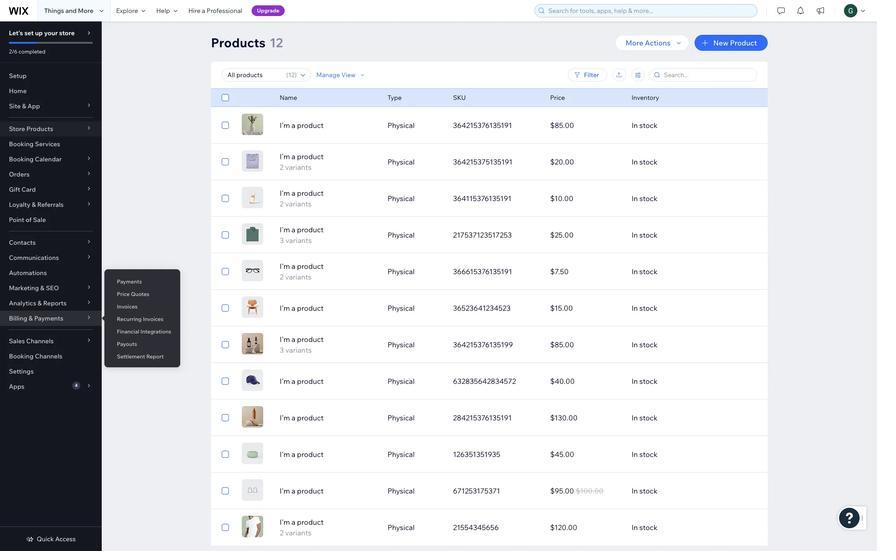 Task type: describe. For each thing, give the bounding box(es) containing it.
364115376135191 link
[[448, 188, 545, 209]]

booking for booking channels
[[9, 352, 34, 361]]

financial integrations link
[[104, 324, 180, 340]]

9 i'm from the top
[[280, 414, 290, 423]]

marketing & seo button
[[0, 281, 102, 296]]

i'm a product link for 632835642834572
[[274, 376, 382, 387]]

in stock for 632835642834572
[[632, 377, 658, 386]]

price quotes link
[[104, 287, 180, 302]]

$25.00
[[550, 231, 574, 240]]

card
[[22, 186, 36, 194]]

in stock for 364215376135191
[[632, 121, 658, 130]]

variants for 366615376135191
[[285, 273, 312, 282]]

in stock link for 217537123517253
[[626, 224, 723, 246]]

professional
[[207, 7, 242, 15]]

sales channels
[[9, 337, 54, 345]]

upgrade
[[257, 7, 279, 14]]

point of sale link
[[0, 212, 102, 228]]

in stock for 366615376135191
[[632, 267, 658, 276]]

7 product from the top
[[297, 335, 324, 344]]

in stock link for 126351351935
[[626, 444, 723, 465]]

report
[[146, 353, 164, 360]]

physical for 217537123517253
[[388, 231, 415, 240]]

recurring invoices
[[117, 316, 164, 323]]

364215376135191 link
[[448, 115, 545, 136]]

store products button
[[0, 121, 102, 137]]

2/6 completed
[[9, 48, 45, 55]]

in for 364215376135199
[[632, 340, 638, 349]]

gift card button
[[0, 182, 102, 197]]

booking for booking calendar
[[9, 155, 34, 163]]

7 i'm from the top
[[280, 335, 290, 344]]

contacts button
[[0, 235, 102, 250]]

sale
[[33, 216, 46, 224]]

3 for 364215376135199
[[280, 346, 284, 355]]

$95.00
[[550, 487, 574, 496]]

stock for 36523641234523
[[640, 304, 658, 313]]

automations
[[9, 269, 47, 277]]

$85.00 link for 364215376135191
[[545, 115, 626, 136]]

217537123517253
[[453, 231, 512, 240]]

site & app
[[9, 102, 40, 110]]

$120.00 link
[[545, 517, 626, 539]]

$120.00
[[550, 523, 577, 532]]

up
[[35, 29, 43, 37]]

6 i'm from the top
[[280, 304, 290, 313]]

in stock link for 36523641234523
[[626, 298, 723, 319]]

671253175371 link
[[448, 481, 545, 502]]

& for loyalty
[[32, 201, 36, 209]]

manage view button
[[316, 71, 366, 79]]

$10.00
[[550, 194, 574, 203]]

in for 364215375135191
[[632, 158, 638, 166]]

payouts link
[[104, 337, 180, 352]]

more actions button
[[615, 35, 689, 51]]

in for 284215376135191
[[632, 414, 638, 423]]

physical for 364215375135191
[[388, 158, 415, 166]]

in for 366615376135191
[[632, 267, 638, 276]]

physical link for 364115376135191
[[382, 188, 448, 209]]

i'm a product for 632835642834572
[[280, 377, 324, 386]]

variants for 364215375135191
[[285, 163, 312, 172]]

physical for 21554345656
[[388, 523, 415, 532]]

marketing
[[9, 284, 39, 292]]

physical link for 364215375135191
[[382, 151, 448, 173]]

more actions
[[626, 38, 671, 47]]

36523641234523
[[453, 304, 511, 313]]

11 product from the top
[[297, 487, 324, 496]]

quick access
[[37, 535, 76, 543]]

seo
[[46, 284, 59, 292]]

in stock for 126351351935
[[632, 450, 658, 459]]

store products
[[9, 125, 53, 133]]

in stock link for 364215376135199
[[626, 334, 723, 356]]

36523641234523 link
[[448, 298, 545, 319]]

inventory
[[632, 94, 659, 102]]

$40.00 link
[[545, 371, 626, 392]]

manage
[[316, 71, 340, 79]]

and
[[65, 7, 77, 15]]

new product button
[[695, 35, 768, 51]]

product
[[730, 38, 757, 47]]

in for 364115376135191
[[632, 194, 638, 203]]

settlement report link
[[104, 349, 180, 365]]

products inside "dropdown button"
[[26, 125, 53, 133]]

filter
[[584, 71, 599, 79]]

$45.00
[[550, 450, 574, 459]]

Unsaved view field
[[225, 69, 284, 81]]

1 i'm from the top
[[280, 121, 290, 130]]

i'm a product link for 126351351935
[[274, 449, 382, 460]]

variants for 364215376135199
[[286, 346, 312, 355]]

i'm a product 2 variants for 364115376135191
[[280, 189, 324, 208]]

i'm a product link for 364215376135191
[[274, 120, 382, 131]]

in for 217537123517253
[[632, 231, 638, 240]]

completed
[[19, 48, 45, 55]]

632835642834572
[[453, 377, 516, 386]]

booking calendar button
[[0, 152, 102, 167]]

channels for booking channels
[[35, 352, 62, 361]]

i'm a product 2 variants for 21554345656
[[280, 518, 324, 538]]

booking services link
[[0, 137, 102, 152]]

126351351935
[[453, 450, 500, 459]]

store
[[59, 29, 75, 37]]

gift
[[9, 186, 20, 194]]

217537123517253 link
[[448, 224, 545, 246]]

stock for 21554345656
[[640, 523, 658, 532]]

analytics
[[9, 299, 36, 307]]

3 i'm from the top
[[280, 189, 290, 198]]

variants for 217537123517253
[[286, 236, 312, 245]]

$20.00
[[550, 158, 574, 166]]

recurring invoices link
[[104, 312, 180, 327]]

1 vertical spatial invoices
[[143, 316, 164, 323]]

physical link for 126351351935
[[382, 444, 448, 465]]

price quotes
[[117, 291, 149, 298]]

integrations
[[140, 328, 171, 335]]

364215375135191 link
[[448, 151, 545, 173]]

home
[[9, 87, 27, 95]]

1 product from the top
[[297, 121, 324, 130]]

booking services
[[9, 140, 60, 148]]

284215376135191 link
[[448, 407, 545, 429]]

physical link for 364215376135199
[[382, 334, 448, 356]]

i'm a product for 364215376135191
[[280, 121, 324, 130]]

help button
[[151, 0, 183, 21]]

3 for 217537123517253
[[280, 236, 284, 245]]

site & app button
[[0, 99, 102, 114]]

10 i'm from the top
[[280, 450, 290, 459]]

4 product from the top
[[297, 225, 324, 234]]

8 i'm from the top
[[280, 377, 290, 386]]

12 product from the top
[[297, 518, 324, 527]]

2 for 364115376135191
[[280, 199, 284, 208]]

contacts
[[9, 239, 36, 247]]

364215376135199
[[453, 340, 513, 349]]

setup link
[[0, 68, 102, 83]]

hire
[[188, 7, 200, 15]]

i'm a product for 284215376135191
[[280, 414, 324, 423]]

financial
[[117, 328, 139, 335]]

$85.00 for 364215376135199
[[550, 340, 574, 349]]

0 horizontal spatial invoices
[[117, 303, 138, 310]]

stock for 632835642834572
[[640, 377, 658, 386]]

in stock for 364115376135191
[[632, 194, 658, 203]]

in stock link for 364215375135191
[[626, 151, 723, 173]]

physical for 126351351935
[[388, 450, 415, 459]]

in stock for 217537123517253
[[632, 231, 658, 240]]

2 for 366615376135191
[[280, 273, 284, 282]]

payments inside dropdown button
[[34, 315, 63, 323]]

in stock link for 284215376135191
[[626, 407, 723, 429]]

name
[[280, 94, 297, 102]]

in for 632835642834572
[[632, 377, 638, 386]]

in stock for 21554345656
[[632, 523, 658, 532]]

marketing & seo
[[9, 284, 59, 292]]

stock for 364215376135199
[[640, 340, 658, 349]]

communications
[[9, 254, 59, 262]]

0 vertical spatial products
[[211, 35, 266, 50]]

2 for 364215375135191
[[280, 163, 284, 172]]

11 i'm from the top
[[280, 487, 290, 496]]



Task type: vqa. For each thing, say whether or not it's contained in the screenshot.


Task type: locate. For each thing, give the bounding box(es) containing it.
stock for 366615376135191
[[640, 267, 658, 276]]

in stock for 284215376135191
[[632, 414, 658, 423]]

sales channels button
[[0, 334, 102, 349]]

0 vertical spatial more
[[78, 7, 93, 15]]

3 i'm a product link from the top
[[274, 376, 382, 387]]

booking up orders
[[9, 155, 34, 163]]

i'm a product link for 671253175371
[[274, 486, 382, 497]]

new
[[713, 38, 729, 47]]

& left reports
[[38, 299, 42, 307]]

i'm a product for 671253175371
[[280, 487, 324, 496]]

12 stock from the top
[[640, 523, 658, 532]]

0 vertical spatial i'm a product 3 variants
[[280, 225, 324, 245]]

in stock for 671253175371
[[632, 487, 658, 496]]

12 i'm from the top
[[280, 518, 290, 527]]

3 2 from the top
[[280, 273, 284, 282]]

7 in stock from the top
[[632, 340, 658, 349]]

2 for 21554345656
[[280, 529, 284, 538]]

booking for booking services
[[9, 140, 34, 148]]

booking inside booking calendar dropdown button
[[9, 155, 34, 163]]

1 vertical spatial 3
[[280, 346, 284, 355]]

1 in from the top
[[632, 121, 638, 130]]

more right and
[[78, 7, 93, 15]]

apps
[[9, 383, 24, 391]]

$85.00 for 364215376135191
[[550, 121, 574, 130]]

$7.50
[[550, 267, 569, 276]]

0 vertical spatial 12
[[270, 35, 283, 50]]

6 variants from the top
[[285, 529, 312, 538]]

4 i'm a product from the top
[[280, 414, 324, 423]]

$95.00 $100.00
[[550, 487, 604, 496]]

4 in stock link from the top
[[626, 224, 723, 246]]

5 physical from the top
[[388, 267, 415, 276]]

0 horizontal spatial 12
[[270, 35, 283, 50]]

& right the billing
[[29, 315, 33, 323]]

21554345656
[[453, 523, 499, 532]]

1 vertical spatial i'm a product 3 variants
[[280, 335, 324, 355]]

5 stock from the top
[[640, 267, 658, 276]]

Search for tools, apps, help & more... field
[[546, 4, 755, 17]]

1 vertical spatial 12
[[288, 71, 295, 79]]

& right site
[[22, 102, 26, 110]]

0 horizontal spatial products
[[26, 125, 53, 133]]

1 vertical spatial $85.00 link
[[545, 334, 626, 356]]

invoices up recurring
[[117, 303, 138, 310]]

& right loyalty
[[32, 201, 36, 209]]

2 in stock link from the top
[[626, 151, 723, 173]]

2 i'm from the top
[[280, 152, 290, 161]]

$85.00 up the $40.00
[[550, 340, 574, 349]]

10 stock from the top
[[640, 450, 658, 459]]

1 horizontal spatial invoices
[[143, 316, 164, 323]]

stock for 364215375135191
[[640, 158, 658, 166]]

booking channels
[[9, 352, 62, 361]]

communications button
[[0, 250, 102, 265]]

automations link
[[0, 265, 102, 281]]

1 horizontal spatial more
[[626, 38, 643, 47]]

10 physical link from the top
[[382, 444, 448, 465]]

booking inside booking services link
[[9, 140, 34, 148]]

in stock link for 21554345656
[[626, 517, 723, 539]]

12
[[270, 35, 283, 50], [288, 71, 295, 79]]

channels for sales channels
[[26, 337, 54, 345]]

8 in from the top
[[632, 377, 638, 386]]

11 in stock from the top
[[632, 487, 658, 496]]

in for 36523641234523
[[632, 304, 638, 313]]

5 product from the top
[[297, 262, 324, 271]]

)
[[295, 71, 297, 79]]

physical for 366615376135191
[[388, 267, 415, 276]]

8 product from the top
[[297, 377, 324, 386]]

632835642834572 link
[[448, 371, 545, 392]]

1 i'm a product link from the top
[[274, 120, 382, 131]]

8 physical link from the top
[[382, 371, 448, 392]]

4 physical from the top
[[388, 231, 415, 240]]

4 in from the top
[[632, 231, 638, 240]]

more
[[78, 7, 93, 15], [626, 38, 643, 47]]

products down 'professional'
[[211, 35, 266, 50]]

4 i'm from the top
[[280, 225, 290, 234]]

7 in from the top
[[632, 340, 638, 349]]

channels up booking channels
[[26, 337, 54, 345]]

store
[[9, 125, 25, 133]]

0 horizontal spatial more
[[78, 7, 93, 15]]

6 product from the top
[[297, 304, 324, 313]]

billing
[[9, 315, 27, 323]]

upgrade button
[[252, 5, 285, 16]]

6 in stock link from the top
[[626, 298, 723, 319]]

2 variants from the top
[[285, 199, 312, 208]]

billing & payments
[[9, 315, 63, 323]]

physical link for 217537123517253
[[382, 224, 448, 246]]

booking inside booking channels link
[[9, 352, 34, 361]]

6 physical link from the top
[[382, 298, 448, 319]]

i'm a product for 36523641234523
[[280, 304, 324, 313]]

stock for 364115376135191
[[640, 194, 658, 203]]

in stock
[[632, 121, 658, 130], [632, 158, 658, 166], [632, 194, 658, 203], [632, 231, 658, 240], [632, 267, 658, 276], [632, 304, 658, 313], [632, 340, 658, 349], [632, 377, 658, 386], [632, 414, 658, 423], [632, 450, 658, 459], [632, 487, 658, 496], [632, 523, 658, 532]]

things and more
[[44, 7, 93, 15]]

1 horizontal spatial price
[[550, 94, 565, 102]]

1 vertical spatial booking
[[9, 155, 34, 163]]

6 stock from the top
[[640, 304, 658, 313]]

invoices
[[117, 303, 138, 310], [143, 316, 164, 323]]

orders button
[[0, 167, 102, 182]]

None checkbox
[[222, 120, 229, 131], [222, 157, 229, 167], [222, 193, 229, 204], [222, 266, 229, 277], [222, 303, 229, 314], [222, 340, 229, 350], [222, 376, 229, 387], [222, 413, 229, 423], [222, 120, 229, 131], [222, 157, 229, 167], [222, 193, 229, 204], [222, 266, 229, 277], [222, 303, 229, 314], [222, 340, 229, 350], [222, 376, 229, 387], [222, 413, 229, 423]]

8 stock from the top
[[640, 377, 658, 386]]

2 in stock from the top
[[632, 158, 658, 166]]

2 $85.00 from the top
[[550, 340, 574, 349]]

sidebar element
[[0, 21, 102, 551]]

$85.00 up '$20.00'
[[550, 121, 574, 130]]

stock for 126351351935
[[640, 450, 658, 459]]

2 stock from the top
[[640, 158, 658, 166]]

access
[[55, 535, 76, 543]]

booking down store
[[9, 140, 34, 148]]

9 in from the top
[[632, 414, 638, 423]]

payouts
[[117, 341, 137, 348]]

physical for 36523641234523
[[388, 304, 415, 313]]

7 physical link from the top
[[382, 334, 448, 356]]

& left seo
[[40, 284, 44, 292]]

4 in stock from the top
[[632, 231, 658, 240]]

12 down 'upgrade' button in the left of the page
[[270, 35, 283, 50]]

physical for 364215376135191
[[388, 121, 415, 130]]

364215375135191
[[453, 158, 513, 166]]

2 2 from the top
[[280, 199, 284, 208]]

& for billing
[[29, 315, 33, 323]]

11 physical from the top
[[388, 487, 415, 496]]

quotes
[[131, 291, 149, 298]]

price
[[550, 94, 565, 102], [117, 291, 130, 298]]

i'm a product 2 variants for 366615376135191
[[280, 262, 324, 282]]

$25.00 link
[[545, 224, 626, 246]]

payments down analytics & reports 'popup button'
[[34, 315, 63, 323]]

i'm a product link for 284215376135191
[[274, 413, 382, 423]]

physical link
[[382, 115, 448, 136], [382, 151, 448, 173], [382, 188, 448, 209], [382, 224, 448, 246], [382, 261, 448, 282], [382, 298, 448, 319], [382, 334, 448, 356], [382, 371, 448, 392], [382, 407, 448, 429], [382, 444, 448, 465], [382, 481, 448, 502], [382, 517, 448, 539]]

booking up 'settings'
[[9, 352, 34, 361]]

10 product from the top
[[297, 450, 324, 459]]

i'm a product 3 variants for 217537123517253
[[280, 225, 324, 245]]

physical link for 21554345656
[[382, 517, 448, 539]]

2 product from the top
[[297, 152, 324, 161]]

in stock link for 671253175371
[[626, 481, 723, 502]]

filter button
[[568, 68, 607, 82]]

in stock link for 632835642834572
[[626, 371, 723, 392]]

0 vertical spatial price
[[550, 94, 565, 102]]

4 physical link from the top
[[382, 224, 448, 246]]

i'm a product link for 36523641234523
[[274, 303, 382, 314]]

12 physical link from the top
[[382, 517, 448, 539]]

in stock for 36523641234523
[[632, 304, 658, 313]]

point
[[9, 216, 24, 224]]

view
[[341, 71, 356, 79]]

9 in stock from the top
[[632, 414, 658, 423]]

products 12
[[211, 35, 283, 50]]

2 in from the top
[[632, 158, 638, 166]]

booking calendar
[[9, 155, 62, 163]]

quick access button
[[26, 535, 76, 543]]

variants
[[285, 163, 312, 172], [285, 199, 312, 208], [286, 236, 312, 245], [285, 273, 312, 282], [286, 346, 312, 355], [285, 529, 312, 538]]

physical for 364215376135199
[[388, 340, 415, 349]]

5 in stock link from the top
[[626, 261, 723, 282]]

12 for products 12
[[270, 35, 283, 50]]

in stock link for 364115376135191
[[626, 188, 723, 209]]

payments up price quotes at the left of page
[[117, 278, 142, 285]]

more left actions
[[626, 38, 643, 47]]

help
[[156, 7, 170, 15]]

11 in stock link from the top
[[626, 481, 723, 502]]

364115376135191
[[453, 194, 512, 203]]

physical link for 364215376135191
[[382, 115, 448, 136]]

0 vertical spatial $85.00
[[550, 121, 574, 130]]

product
[[297, 121, 324, 130], [297, 152, 324, 161], [297, 189, 324, 198], [297, 225, 324, 234], [297, 262, 324, 271], [297, 304, 324, 313], [297, 335, 324, 344], [297, 377, 324, 386], [297, 414, 324, 423], [297, 450, 324, 459], [297, 487, 324, 496], [297, 518, 324, 527]]

10 in stock from the top
[[632, 450, 658, 459]]

in stock link for 366615376135191
[[626, 261, 723, 282]]

364215376135199 link
[[448, 334, 545, 356]]

( 12 )
[[286, 71, 297, 79]]

reports
[[43, 299, 67, 307]]

284215376135191
[[453, 414, 512, 423]]

& for marketing
[[40, 284, 44, 292]]

4 i'm a product 2 variants from the top
[[280, 518, 324, 538]]

orders
[[9, 170, 30, 178]]

analytics & reports button
[[0, 296, 102, 311]]

1 vertical spatial channels
[[35, 352, 62, 361]]

quick
[[37, 535, 54, 543]]

2 $85.00 link from the top
[[545, 334, 626, 356]]

in stock for 364215376135199
[[632, 340, 658, 349]]

5 in from the top
[[632, 267, 638, 276]]

3
[[280, 236, 284, 245], [280, 346, 284, 355]]

settings link
[[0, 364, 102, 379]]

0 vertical spatial invoices
[[117, 303, 138, 310]]

more inside dropdown button
[[626, 38, 643, 47]]

variants for 364115376135191
[[285, 199, 312, 208]]

0 vertical spatial channels
[[26, 337, 54, 345]]

physical link for 671253175371
[[382, 481, 448, 502]]

6 physical from the top
[[388, 304, 415, 313]]

3 in stock from the top
[[632, 194, 658, 203]]

$45.00 link
[[545, 444, 626, 465]]

1 stock from the top
[[640, 121, 658, 130]]

3 in stock link from the top
[[626, 188, 723, 209]]

12 up name
[[288, 71, 295, 79]]

2/6
[[9, 48, 17, 55]]

1 vertical spatial more
[[626, 38, 643, 47]]

stock for 217537123517253
[[640, 231, 658, 240]]

in
[[632, 121, 638, 130], [632, 158, 638, 166], [632, 194, 638, 203], [632, 231, 638, 240], [632, 267, 638, 276], [632, 304, 638, 313], [632, 340, 638, 349], [632, 377, 638, 386], [632, 414, 638, 423], [632, 450, 638, 459], [632, 487, 638, 496], [632, 523, 638, 532]]

gift card
[[9, 186, 36, 194]]

1 horizontal spatial products
[[211, 35, 266, 50]]

1 i'm a product from the top
[[280, 121, 324, 130]]

6 i'm a product link from the top
[[274, 486, 382, 497]]

$7.50 link
[[545, 261, 626, 282]]

5 i'm from the top
[[280, 262, 290, 271]]

& for analytics
[[38, 299, 42, 307]]

3 booking from the top
[[9, 352, 34, 361]]

4 variants from the top
[[285, 273, 312, 282]]

in stock link for 364215376135191
[[626, 115, 723, 136]]

new product
[[713, 38, 757, 47]]

10 in from the top
[[632, 450, 638, 459]]

12 physical from the top
[[388, 523, 415, 532]]

2 3 from the top
[[280, 346, 284, 355]]

5 variants from the top
[[286, 346, 312, 355]]

sku
[[453, 94, 466, 102]]

physical for 671253175371
[[388, 487, 415, 496]]

i'm a product 3 variants for 364215376135199
[[280, 335, 324, 355]]

channels down sales channels popup button
[[35, 352, 62, 361]]

channels inside popup button
[[26, 337, 54, 345]]

11 physical link from the top
[[382, 481, 448, 502]]

8 in stock from the top
[[632, 377, 658, 386]]

2 i'm a product 3 variants from the top
[[280, 335, 324, 355]]

1 vertical spatial price
[[117, 291, 130, 298]]

1 in stock link from the top
[[626, 115, 723, 136]]

$20.00 link
[[545, 151, 626, 173]]

12 in from the top
[[632, 523, 638, 532]]

2
[[280, 163, 284, 172], [280, 199, 284, 208], [280, 273, 284, 282], [280, 529, 284, 538]]

0 vertical spatial $85.00 link
[[545, 115, 626, 136]]

$15.00
[[550, 304, 573, 313]]

1 in stock from the top
[[632, 121, 658, 130]]

booking channels link
[[0, 349, 102, 364]]

physical for 364115376135191
[[388, 194, 415, 203]]

$85.00 link for 364215376135199
[[545, 334, 626, 356]]

1 horizontal spatial 12
[[288, 71, 295, 79]]

3 i'm a product from the top
[[280, 377, 324, 386]]

1 vertical spatial products
[[26, 125, 53, 133]]

9 stock from the top
[[640, 414, 658, 423]]

$85.00 link up $40.00 link
[[545, 334, 626, 356]]

0 vertical spatial 3
[[280, 236, 284, 245]]

1 vertical spatial $85.00
[[550, 340, 574, 349]]

1 vertical spatial payments
[[34, 315, 63, 323]]

in for 671253175371
[[632, 487, 638, 496]]

2 i'm a product 2 variants from the top
[[280, 189, 324, 208]]

2 i'm a product from the top
[[280, 304, 324, 313]]

analytics & reports
[[9, 299, 67, 307]]

i'm a product 2 variants
[[280, 152, 324, 172], [280, 189, 324, 208], [280, 262, 324, 282], [280, 518, 324, 538]]

physical link for 284215376135191
[[382, 407, 448, 429]]

Search... field
[[661, 69, 754, 81]]

stock for 671253175371
[[640, 487, 658, 496]]

sales
[[9, 337, 25, 345]]

physical for 284215376135191
[[388, 414, 415, 423]]

0 horizontal spatial payments
[[34, 315, 63, 323]]

services
[[35, 140, 60, 148]]

0 horizontal spatial price
[[117, 291, 130, 298]]

11 in from the top
[[632, 487, 638, 496]]

physical link for 632835642834572
[[382, 371, 448, 392]]

settlement report
[[117, 353, 164, 360]]

2 vertical spatial booking
[[9, 352, 34, 361]]

None checkbox
[[222, 92, 229, 103], [222, 230, 229, 240], [222, 449, 229, 460], [222, 486, 229, 497], [222, 522, 229, 533], [222, 92, 229, 103], [222, 230, 229, 240], [222, 449, 229, 460], [222, 486, 229, 497], [222, 522, 229, 533]]

hire a professional link
[[183, 0, 248, 21]]

physical for 632835642834572
[[388, 377, 415, 386]]

variants for 21554345656
[[285, 529, 312, 538]]

in stock for 364215375135191
[[632, 158, 658, 166]]

in for 364215376135191
[[632, 121, 638, 130]]

0 vertical spatial payments
[[117, 278, 142, 285]]

price for price quotes
[[117, 291, 130, 298]]

1 i'm a product 2 variants from the top
[[280, 152, 324, 172]]

physical link for 366615376135191
[[382, 261, 448, 282]]

4
[[75, 383, 78, 389]]

10 in stock link from the top
[[626, 444, 723, 465]]

6 in from the top
[[632, 304, 638, 313]]

1 $85.00 link from the top
[[545, 115, 626, 136]]

11 stock from the top
[[640, 487, 658, 496]]

let's
[[9, 29, 23, 37]]

& inside 'popup button'
[[38, 299, 42, 307]]

i'm a product for 126351351935
[[280, 450, 324, 459]]

products up the booking services
[[26, 125, 53, 133]]

9 product from the top
[[297, 414, 324, 423]]

payments
[[117, 278, 142, 285], [34, 315, 63, 323]]

physical link for 36523641234523
[[382, 298, 448, 319]]

1 2 from the top
[[280, 163, 284, 172]]

5 in stock from the top
[[632, 267, 658, 276]]

1 $85.00 from the top
[[550, 121, 574, 130]]

loyalty
[[9, 201, 30, 209]]

in for 126351351935
[[632, 450, 638, 459]]

& inside dropdown button
[[22, 102, 26, 110]]

2 physical from the top
[[388, 158, 415, 166]]

stock for 284215376135191
[[640, 414, 658, 423]]

1 physical from the top
[[388, 121, 415, 130]]

$85.00 link up $20.00 link
[[545, 115, 626, 136]]

3 i'm a product 2 variants from the top
[[280, 262, 324, 282]]

1 3 from the top
[[280, 236, 284, 245]]

3 product from the top
[[297, 189, 324, 198]]

12 in stock from the top
[[632, 523, 658, 532]]

7 physical from the top
[[388, 340, 415, 349]]

stock
[[640, 121, 658, 130], [640, 158, 658, 166], [640, 194, 658, 203], [640, 231, 658, 240], [640, 267, 658, 276], [640, 304, 658, 313], [640, 340, 658, 349], [640, 377, 658, 386], [640, 414, 658, 423], [640, 450, 658, 459], [640, 487, 658, 496], [640, 523, 658, 532]]

settings
[[9, 368, 34, 376]]

a
[[202, 7, 205, 15], [292, 121, 295, 130], [292, 152, 295, 161], [292, 189, 295, 198], [292, 225, 295, 234], [292, 262, 295, 271], [292, 304, 295, 313], [292, 335, 295, 344], [292, 377, 295, 386], [292, 414, 295, 423], [292, 450, 295, 459], [292, 487, 295, 496], [292, 518, 295, 527]]

price for price
[[550, 94, 565, 102]]

(
[[286, 71, 288, 79]]

in for 21554345656
[[632, 523, 638, 532]]

booking
[[9, 140, 34, 148], [9, 155, 34, 163], [9, 352, 34, 361]]

1 horizontal spatial payments
[[117, 278, 142, 285]]

12 for ( 12 )
[[288, 71, 295, 79]]

stock for 364215376135191
[[640, 121, 658, 130]]

& for site
[[22, 102, 26, 110]]

0 vertical spatial booking
[[9, 140, 34, 148]]

your
[[44, 29, 58, 37]]

1 i'm a product 3 variants from the top
[[280, 225, 324, 245]]

recurring
[[117, 316, 142, 323]]

4 stock from the top
[[640, 231, 658, 240]]

i'm a product 2 variants for 364215375135191
[[280, 152, 324, 172]]

payments link
[[104, 274, 180, 290]]

invoices up integrations
[[143, 316, 164, 323]]



